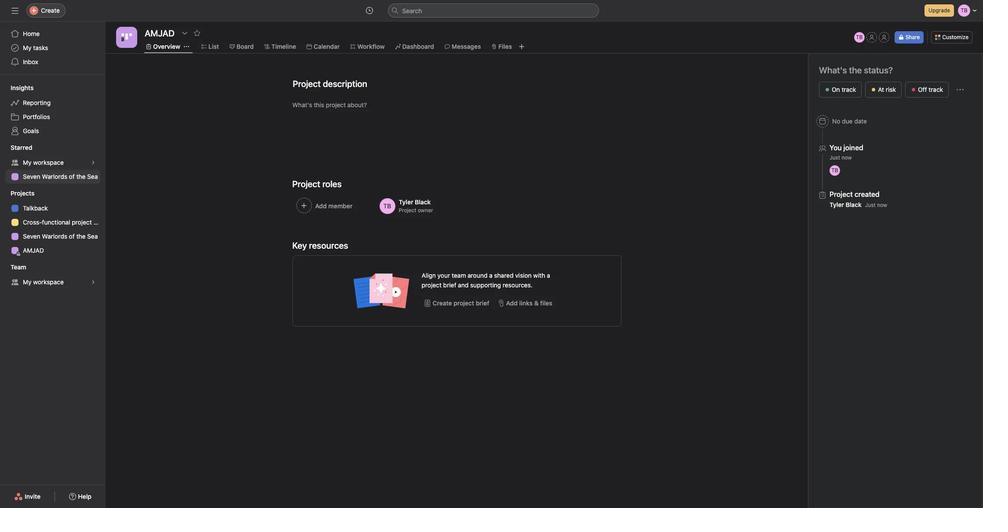 Task type: vqa. For each thing, say whether or not it's contained in the screenshot.
first Seven Warlords of the Sea link from the bottom sea
yes



Task type: locate. For each thing, give the bounding box(es) containing it.
and
[[458, 282, 469, 289]]

seven for 2nd the seven warlords of the sea link
[[23, 233, 40, 240]]

0 vertical spatial seven
[[23, 173, 40, 180]]

see details, my workspace image for the my workspace link within the teams element
[[91, 280, 96, 285]]

2 workspace from the top
[[33, 279, 64, 286]]

2 vertical spatial my
[[23, 279, 31, 286]]

create up home link
[[41, 7, 60, 14]]

0 vertical spatial workspace
[[33, 159, 64, 166]]

list link
[[201, 42, 219, 51]]

just down you
[[830, 154, 841, 161]]

starred element
[[0, 140, 106, 186]]

customize
[[943, 34, 969, 40]]

0 vertical spatial see details, my workspace image
[[91, 160, 96, 165]]

just inside you joined just now
[[830, 154, 841, 161]]

0 vertical spatial my workspace
[[23, 159, 64, 166]]

workspace inside 'starred' element
[[33, 159, 64, 166]]

a up supporting
[[489, 272, 493, 279]]

0 horizontal spatial now
[[842, 154, 852, 161]]

of inside projects element
[[69, 233, 75, 240]]

seven
[[23, 173, 40, 180], [23, 233, 40, 240]]

2 my workspace link from the top
[[5, 275, 100, 290]]

2 of from the top
[[69, 233, 75, 240]]

0 vertical spatial seven warlords of the sea
[[23, 173, 98, 180]]

workspace
[[33, 159, 64, 166], [33, 279, 64, 286]]

project left plan
[[72, 219, 92, 226]]

no
[[833, 117, 841, 125]]

1 vertical spatial now
[[878, 202, 888, 209]]

tb
[[856, 34, 863, 40], [832, 167, 839, 174]]

project inside button
[[454, 300, 474, 307]]

home
[[23, 30, 40, 37]]

seven warlords of the sea down cross-functional project plan
[[23, 233, 98, 240]]

0 horizontal spatial just
[[830, 154, 841, 161]]

1 vertical spatial project
[[422, 282, 442, 289]]

0 vertical spatial of
[[69, 173, 75, 180]]

see details, my workspace image inside teams element
[[91, 280, 96, 285]]

off
[[918, 86, 927, 93]]

a right with
[[547, 272, 550, 279]]

messages link
[[445, 42, 481, 51]]

1 vertical spatial create
[[433, 300, 452, 307]]

1 vertical spatial the
[[76, 233, 86, 240]]

what's
[[819, 65, 847, 75]]

plan
[[93, 219, 106, 226]]

2 sea from the top
[[87, 233, 98, 240]]

1 vertical spatial sea
[[87, 233, 98, 240]]

you joined button
[[830, 143, 864, 152]]

1 seven warlords of the sea link from the top
[[5, 170, 100, 184]]

0 vertical spatial now
[[842, 154, 852, 161]]

goals link
[[5, 124, 100, 138]]

of down cross-functional project plan
[[69, 233, 75, 240]]

0 vertical spatial tb
[[856, 34, 863, 40]]

1 vertical spatial warlords
[[42, 233, 67, 240]]

None text field
[[143, 25, 177, 41]]

insights element
[[0, 80, 106, 140]]

0 vertical spatial warlords
[[42, 173, 67, 180]]

1 vertical spatial brief
[[476, 300, 490, 307]]

workflow link
[[350, 42, 385, 51]]

seven inside projects element
[[23, 233, 40, 240]]

a
[[489, 272, 493, 279], [547, 272, 550, 279]]

align
[[422, 272, 436, 279]]

0 vertical spatial my
[[23, 44, 31, 51]]

my workspace link down the amjad link
[[5, 275, 100, 290]]

1 vertical spatial my workspace link
[[5, 275, 100, 290]]

now right black
[[878, 202, 888, 209]]

workspace down goals link
[[33, 159, 64, 166]]

my workspace for the my workspace link within the teams element
[[23, 279, 64, 286]]

1 horizontal spatial create
[[433, 300, 452, 307]]

3 my from the top
[[23, 279, 31, 286]]

shared
[[494, 272, 514, 279]]

1 vertical spatial of
[[69, 233, 75, 240]]

goals
[[23, 127, 39, 135]]

0 vertical spatial the
[[76, 173, 86, 180]]

tyler black
[[399, 198, 431, 206]]

my workspace link down goals link
[[5, 156, 100, 170]]

now down 'you joined' button
[[842, 154, 852, 161]]

1 vertical spatial seven
[[23, 233, 40, 240]]

due
[[842, 117, 853, 125]]

portfolios
[[23, 113, 50, 121]]

talkback
[[23, 205, 48, 212]]

1 see details, my workspace image from the top
[[91, 160, 96, 165]]

project down and
[[454, 300, 474, 307]]

2 my from the top
[[23, 159, 31, 166]]

0 vertical spatial sea
[[87, 173, 98, 180]]

2 vertical spatial project
[[454, 300, 474, 307]]

project
[[72, 219, 92, 226], [422, 282, 442, 289], [454, 300, 474, 307]]

the inside projects element
[[76, 233, 86, 240]]

links
[[520, 300, 533, 307]]

1 the from the top
[[76, 173, 86, 180]]

2 seven warlords of the sea link from the top
[[5, 230, 100, 244]]

dashboard
[[402, 43, 434, 50]]

see details, my workspace image inside 'starred' element
[[91, 160, 96, 165]]

create inside dropdown button
[[41, 7, 60, 14]]

supporting
[[470, 282, 501, 289]]

seven warlords of the sea link down functional
[[5, 230, 100, 244]]

seven up projects
[[23, 173, 40, 180]]

create for create project brief
[[433, 300, 452, 307]]

your
[[438, 272, 450, 279]]

2 track from the left
[[929, 86, 944, 93]]

brief down your
[[443, 282, 457, 289]]

warlords down cross-functional project plan link
[[42, 233, 67, 240]]

project inside the align your team around a shared vision with a project brief and supporting resources.
[[422, 282, 442, 289]]

1 warlords from the top
[[42, 173, 67, 180]]

teams element
[[0, 260, 106, 291]]

2 see details, my workspace image from the top
[[91, 280, 96, 285]]

show options image
[[181, 29, 188, 37]]

1 vertical spatial seven warlords of the sea
[[23, 233, 98, 240]]

0 horizontal spatial tb
[[832, 167, 839, 174]]

warlords inside projects element
[[42, 233, 67, 240]]

my workspace for the my workspace link inside the 'starred' element
[[23, 159, 64, 166]]

0 vertical spatial my workspace link
[[5, 156, 100, 170]]

upgrade button
[[925, 4, 955, 17]]

help
[[78, 493, 91, 501]]

0 horizontal spatial create
[[41, 7, 60, 14]]

2 warlords from the top
[[42, 233, 67, 240]]

0 horizontal spatial track
[[842, 86, 857, 93]]

functional
[[42, 219, 70, 226]]

1 seven from the top
[[23, 173, 40, 180]]

my workspace link
[[5, 156, 100, 170], [5, 275, 100, 290]]

1 vertical spatial tb
[[832, 167, 839, 174]]

the down cross-functional project plan
[[76, 233, 86, 240]]

of
[[69, 173, 75, 180], [69, 233, 75, 240]]

2 my workspace from the top
[[23, 279, 64, 286]]

workflow
[[358, 43, 385, 50]]

seven warlords of the sea inside projects element
[[23, 233, 98, 240]]

1 of from the top
[[69, 173, 75, 180]]

0 vertical spatial seven warlords of the sea link
[[5, 170, 100, 184]]

seven warlords of the sea inside 'starred' element
[[23, 173, 98, 180]]

1 sea from the top
[[87, 173, 98, 180]]

my inside teams element
[[23, 279, 31, 286]]

files
[[499, 43, 512, 50]]

track right off
[[929, 86, 944, 93]]

just
[[830, 154, 841, 161], [866, 202, 876, 209]]

seven warlords of the sea up talkback link
[[23, 173, 98, 180]]

add tab image
[[518, 43, 525, 50]]

around
[[468, 272, 488, 279]]

on
[[832, 86, 840, 93]]

1 vertical spatial my
[[23, 159, 31, 166]]

create down your
[[433, 300, 452, 307]]

tb inside button
[[856, 34, 863, 40]]

seven warlords of the sea for 2nd the seven warlords of the sea link
[[23, 233, 98, 240]]

just right black
[[866, 202, 876, 209]]

more actions image
[[957, 86, 964, 93]]

0 vertical spatial just
[[830, 154, 841, 161]]

create project brief
[[433, 300, 490, 307]]

my left "tasks"
[[23, 44, 31, 51]]

2 seven warlords of the sea from the top
[[23, 233, 98, 240]]

no due date button
[[813, 114, 871, 129]]

1 horizontal spatial just
[[866, 202, 876, 209]]

my workspace inside 'starred' element
[[23, 159, 64, 166]]

my
[[23, 44, 31, 51], [23, 159, 31, 166], [23, 279, 31, 286]]

tyler black link
[[830, 201, 862, 209]]

brief down supporting
[[476, 300, 490, 307]]

timeline link
[[264, 42, 296, 51]]

1 horizontal spatial project
[[422, 282, 442, 289]]

1 my workspace link from the top
[[5, 156, 100, 170]]

1 my workspace from the top
[[23, 159, 64, 166]]

my down team
[[23, 279, 31, 286]]

invite
[[25, 493, 41, 501]]

tb down you joined just now
[[832, 167, 839, 174]]

1 vertical spatial workspace
[[33, 279, 64, 286]]

warlords up talkback link
[[42, 173, 67, 180]]

files
[[540, 300, 553, 307]]

dashboard link
[[395, 42, 434, 51]]

tb up what's the status?
[[856, 34, 863, 40]]

1 seven warlords of the sea from the top
[[23, 173, 98, 180]]

1 vertical spatial see details, my workspace image
[[91, 280, 96, 285]]

sea inside 'starred' element
[[87, 173, 98, 180]]

1 vertical spatial just
[[866, 202, 876, 209]]

seven warlords of the sea link
[[5, 170, 100, 184], [5, 230, 100, 244]]

see details, my workspace image
[[91, 160, 96, 165], [91, 280, 96, 285]]

home link
[[5, 27, 100, 41]]

the up talkback link
[[76, 173, 86, 180]]

project down the align
[[422, 282, 442, 289]]

my workspace
[[23, 159, 64, 166], [23, 279, 64, 286]]

2 the from the top
[[76, 233, 86, 240]]

my workspace link inside 'starred' element
[[5, 156, 100, 170]]

joined
[[844, 144, 864, 152]]

1 horizontal spatial brief
[[476, 300, 490, 307]]

1 horizontal spatial track
[[929, 86, 944, 93]]

of up talkback link
[[69, 173, 75, 180]]

brief
[[443, 282, 457, 289], [476, 300, 490, 307]]

1 my from the top
[[23, 44, 31, 51]]

track right on
[[842, 86, 857, 93]]

at
[[879, 86, 885, 93]]

0 horizontal spatial a
[[489, 272, 493, 279]]

my workspace inside teams element
[[23, 279, 64, 286]]

messages
[[452, 43, 481, 50]]

workspace down the amjad link
[[33, 279, 64, 286]]

0 horizontal spatial project
[[72, 219, 92, 226]]

1 horizontal spatial tb
[[856, 34, 863, 40]]

1 horizontal spatial now
[[878, 202, 888, 209]]

key resources
[[292, 241, 348, 251]]

1 horizontal spatial a
[[547, 272, 550, 279]]

workspace inside teams element
[[33, 279, 64, 286]]

of inside 'starred' element
[[69, 173, 75, 180]]

0 vertical spatial create
[[41, 7, 60, 14]]

1 vertical spatial seven warlords of the sea link
[[5, 230, 100, 244]]

0 vertical spatial brief
[[443, 282, 457, 289]]

2 horizontal spatial project
[[454, 300, 474, 307]]

see details, my workspace image for the my workspace link inside the 'starred' element
[[91, 160, 96, 165]]

seven inside 'starred' element
[[23, 173, 40, 180]]

1 vertical spatial my workspace
[[23, 279, 64, 286]]

create inside button
[[433, 300, 452, 307]]

upgrade
[[929, 7, 951, 14]]

sea
[[87, 173, 98, 180], [87, 233, 98, 240]]

2 seven from the top
[[23, 233, 40, 240]]

1 track from the left
[[842, 86, 857, 93]]

0 horizontal spatial brief
[[443, 282, 457, 289]]

my tasks link
[[5, 41, 100, 55]]

my workspace down team
[[23, 279, 64, 286]]

seven warlords of the sea for 1st the seven warlords of the sea link from the top of the page
[[23, 173, 98, 180]]

my workspace down starred
[[23, 159, 64, 166]]

board
[[237, 43, 254, 50]]

seven warlords of the sea link up talkback link
[[5, 170, 100, 184]]

create for create
[[41, 7, 60, 14]]

1 workspace from the top
[[33, 159, 64, 166]]

my down starred
[[23, 159, 31, 166]]

timeline
[[272, 43, 296, 50]]

tab actions image
[[184, 44, 189, 49]]

seven down cross-
[[23, 233, 40, 240]]

warlords inside 'starred' element
[[42, 173, 67, 180]]

add links & files
[[506, 300, 553, 307]]

create project brief button
[[422, 296, 492, 312]]



Task type: describe. For each thing, give the bounding box(es) containing it.
tyler
[[830, 201, 844, 209]]

of for 1st the seven warlords of the sea link from the top of the page
[[69, 173, 75, 180]]

project roles
[[292, 179, 342, 189]]

global element
[[0, 22, 106, 74]]

of for 2nd the seven warlords of the sea link
[[69, 233, 75, 240]]

warlords for 1st the seven warlords of the sea link from the top of the page
[[42, 173, 67, 180]]

2 a from the left
[[547, 272, 550, 279]]

list
[[209, 43, 219, 50]]

my tasks
[[23, 44, 48, 51]]

hide sidebar image
[[11, 7, 18, 14]]

now inside project created tyler black just now
[[878, 202, 888, 209]]

history image
[[366, 7, 373, 14]]

cross-functional project plan
[[23, 219, 106, 226]]

team
[[11, 264, 26, 271]]

you joined just now
[[830, 144, 864, 161]]

Search tasks, projects, and more text field
[[388, 4, 599, 18]]

off track button
[[906, 82, 949, 98]]

the status?
[[849, 65, 893, 75]]

my inside global element
[[23, 44, 31, 51]]

add member
[[315, 202, 353, 210]]

cross-
[[23, 219, 42, 226]]

the inside 'starred' element
[[76, 173, 86, 180]]

projects button
[[0, 189, 35, 198]]

add
[[506, 300, 518, 307]]

overview
[[153, 43, 180, 50]]

no due date
[[833, 117, 867, 125]]

project
[[399, 207, 417, 214]]

portfolios link
[[5, 110, 100, 124]]

tb button
[[854, 32, 865, 43]]

track for off track
[[929, 86, 944, 93]]

share button
[[895, 31, 924, 44]]

help button
[[63, 489, 97, 505]]

add links & files button
[[495, 296, 555, 312]]

now inside you joined just now
[[842, 154, 852, 161]]

owner
[[418, 207, 433, 214]]

date
[[855, 117, 867, 125]]

risk
[[886, 86, 896, 93]]

seven for 1st the seven warlords of the sea link from the top of the page
[[23, 173, 40, 180]]

project created tyler black just now
[[830, 191, 888, 209]]

0 vertical spatial project
[[72, 219, 92, 226]]

on track button
[[819, 82, 862, 98]]

files link
[[492, 42, 512, 51]]

brief inside the align your team around a shared vision with a project brief and supporting resources.
[[443, 282, 457, 289]]

inbox
[[23, 58, 38, 66]]

reporting link
[[5, 96, 100, 110]]

warlords for 2nd the seven warlords of the sea link
[[42, 233, 67, 240]]

Project description title text field
[[287, 75, 370, 93]]

calendar link
[[307, 42, 340, 51]]

brief inside button
[[476, 300, 490, 307]]

cross-functional project plan link
[[5, 216, 106, 230]]

just inside project created tyler black just now
[[866, 202, 876, 209]]

amjad link
[[5, 244, 100, 258]]

sea inside projects element
[[87, 233, 98, 240]]

create button
[[26, 4, 66, 18]]

at risk
[[879, 86, 896, 93]]

calendar
[[314, 43, 340, 50]]

starred
[[11, 144, 32, 151]]

my workspace link inside teams element
[[5, 275, 100, 290]]

projects
[[11, 190, 35, 197]]

track for on track
[[842, 86, 857, 93]]

with
[[534, 272, 545, 279]]

customize button
[[932, 31, 973, 44]]

tasks
[[33, 44, 48, 51]]

&
[[534, 300, 539, 307]]

on track
[[832, 86, 857, 93]]

resources.
[[503, 282, 533, 289]]

insights button
[[0, 84, 34, 92]]

talkback link
[[5, 202, 100, 216]]

black
[[846, 201, 862, 209]]

1 a from the left
[[489, 272, 493, 279]]

board link
[[230, 42, 254, 51]]

inbox link
[[5, 55, 100, 69]]

amjad
[[23, 247, 44, 254]]

overview link
[[146, 42, 180, 51]]

at risk button
[[866, 82, 902, 98]]

off track
[[918, 86, 944, 93]]

insights
[[11, 84, 34, 92]]

board image
[[121, 32, 132, 43]]

align your team around a shared vision with a project brief and supporting resources.
[[422, 272, 550, 289]]

tyler black project owner
[[399, 198, 433, 214]]

share
[[906, 34, 920, 40]]

starred button
[[0, 143, 32, 152]]

team
[[452, 272, 466, 279]]

team button
[[0, 263, 26, 272]]

reporting
[[23, 99, 51, 106]]

vision
[[515, 272, 532, 279]]

add member button
[[292, 194, 372, 219]]

add to starred image
[[194, 29, 201, 37]]

what's the status?
[[819, 65, 893, 75]]

projects element
[[0, 186, 106, 260]]

invite button
[[8, 489, 46, 505]]

my inside 'starred' element
[[23, 159, 31, 166]]



